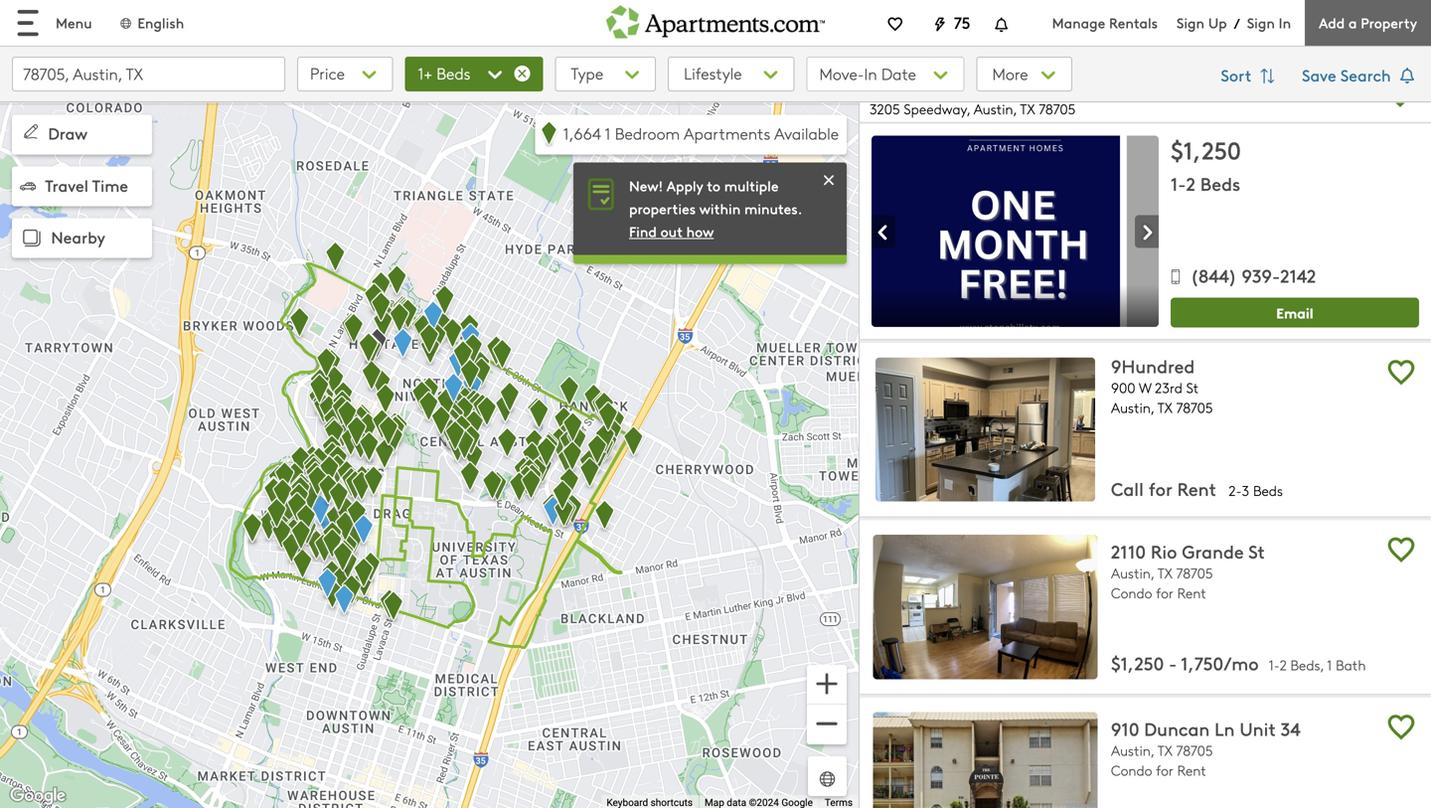 Task type: locate. For each thing, give the bounding box(es) containing it.
(844)
[[1191, 263, 1238, 288]]

manage
[[1053, 13, 1106, 32]]

condo down 2110
[[1112, 584, 1153, 603]]

st right grande
[[1249, 539, 1266, 564]]

rent left the 2-
[[1178, 476, 1217, 501]]

1 vertical spatial for
[[1157, 584, 1174, 603]]

1 horizontal spatial st
[[1249, 539, 1266, 564]]

beds right 3
[[1254, 481, 1284, 500]]

$1,250 1-2 beds
[[1171, 133, 1242, 196]]

tx inside 9hundred 900 w 23rd st austin, tx 78705
[[1158, 398, 1173, 417]]

2 vertical spatial for
[[1157, 761, 1174, 780]]

0 vertical spatial st
[[1187, 378, 1199, 397]]

beds up (844)
[[1201, 171, 1241, 196]]

1 vertical spatial apartments
[[684, 122, 771, 144]]

margin image inside travel time button
[[20, 178, 36, 194]]

1 inside $1,250 - 1,750/mo 1-2 beds, 1 bath
[[1328, 656, 1333, 675]]

apartments down manage
[[983, 70, 1118, 103]]

0 horizontal spatial 2
[[1187, 171, 1196, 196]]

draw button
[[12, 115, 152, 155]]

menu
[[56, 13, 92, 32]]

1 vertical spatial rent
[[1178, 584, 1207, 603]]

1 horizontal spatial placard image image
[[1136, 216, 1159, 249]]

1 horizontal spatial $1,250
[[1171, 133, 1242, 166]]

training image
[[819, 170, 839, 190]]

margin image
[[20, 121, 42, 143], [20, 178, 36, 194]]

bath
[[1336, 656, 1367, 675]]

rentals
[[1110, 13, 1158, 32]]

rent inside 910 duncan ln unit 34 austin, tx 78705 condo for rent
[[1178, 761, 1207, 780]]

3 rent from the top
[[1178, 761, 1207, 780]]

building photo - 910 duncan ln image
[[874, 713, 1098, 808]]

for down duncan on the bottom
[[1157, 761, 1174, 780]]

english
[[138, 13, 184, 32]]

margin image left travel
[[20, 178, 36, 194]]

rent
[[1178, 476, 1217, 501], [1178, 584, 1207, 603], [1178, 761, 1207, 780]]

austin, left ln
[[1112, 741, 1155, 760]]

1 horizontal spatial 1-
[[1269, 656, 1280, 675]]

9hundred 900 w 23rd st austin, tx 78705
[[1112, 353, 1214, 417]]

Location or Point of Interest text field
[[12, 57, 285, 91]]

beds
[[437, 62, 471, 84], [1201, 171, 1241, 196], [1254, 481, 1284, 500]]

minutes.
[[745, 199, 803, 218]]

2 inside $1,250 - 1,750/mo 1-2 beds, 1 bath
[[1280, 656, 1287, 675]]

910
[[1112, 717, 1140, 741]]

in left add
[[1279, 13, 1292, 32]]

margin image inside draw button
[[20, 121, 42, 143]]

for down rio
[[1157, 584, 1174, 603]]

properties
[[629, 199, 696, 218]]

2 sign from the left
[[1248, 13, 1276, 32]]

margin image for draw
[[20, 121, 42, 143]]

1 vertical spatial $1,250
[[1112, 651, 1165, 676]]

0 vertical spatial beds
[[437, 62, 471, 84]]

st right '23rd'
[[1187, 378, 1199, 397]]

78705 left ln
[[1177, 741, 1214, 760]]

in left date
[[865, 63, 878, 85]]

1 horizontal spatial in
[[1279, 13, 1292, 32]]

1
[[605, 122, 611, 144], [1328, 656, 1333, 675]]

0 vertical spatial apartments
[[983, 70, 1118, 103]]

apply
[[667, 176, 704, 195]]

1 horizontal spatial 2
[[1280, 656, 1287, 675]]

condo down 910
[[1112, 761, 1153, 780]]

austin, inside 910 duncan ln unit 34 austin, tx 78705 condo for rent
[[1112, 741, 1155, 760]]

austin, inside 9hundred 900 w 23rd st austin, tx 78705
[[1112, 398, 1155, 417]]

1 vertical spatial 2
[[1280, 656, 1287, 675]]

1 left the bath
[[1328, 656, 1333, 675]]

1 vertical spatial st
[[1249, 539, 1266, 564]]

condo
[[1112, 584, 1153, 603], [1112, 761, 1153, 780]]

$1,250 down the sort
[[1171, 133, 1242, 166]]

$1,250 for $1,250
[[1171, 133, 1242, 166]]

1 vertical spatial in
[[865, 63, 878, 85]]

3205
[[870, 100, 900, 119]]

in inside button
[[865, 63, 878, 85]]

rent down grande
[[1178, 584, 1207, 603]]

78705 inside 910 duncan ln unit 34 austin, tx 78705 condo for rent
[[1177, 741, 1214, 760]]

tx down '23rd'
[[1158, 398, 1173, 417]]

email button
[[1171, 298, 1420, 328]]

0 vertical spatial 1-
[[1171, 171, 1187, 196]]

tx for hill
[[1021, 100, 1035, 119]]

sign in link
[[1248, 13, 1292, 32]]

map region
[[0, 0, 973, 808]]

tx inside stone hill apartments 3205 speedway, austin, tx 78705
[[1021, 100, 1035, 119]]

78705 down '23rd'
[[1177, 398, 1214, 417]]

st inside the 2110 rio grande st austin, tx 78705 condo for rent
[[1249, 539, 1266, 564]]

1 vertical spatial beds
[[1201, 171, 1241, 196]]

stone hill apartments 3205 speedway, austin, tx 78705
[[870, 70, 1118, 119]]

beds right 1+
[[437, 62, 471, 84]]

23rd
[[1156, 378, 1183, 397]]

sign up link
[[1177, 13, 1228, 32]]

78705 right 2110
[[1177, 564, 1214, 583]]

1 margin image from the top
[[20, 121, 42, 143]]

2 left beds,
[[1280, 656, 1287, 675]]

austin, down 900
[[1112, 398, 1155, 417]]

0 vertical spatial condo
[[1112, 584, 1153, 603]]

apartments
[[983, 70, 1118, 103], [684, 122, 771, 144]]

new!
[[629, 176, 663, 195]]

0 vertical spatial $1,250
[[1171, 133, 1242, 166]]

for
[[1149, 476, 1173, 501], [1157, 584, 1174, 603], [1157, 761, 1174, 780]]

rio
[[1151, 539, 1178, 564]]

lifestyle button
[[668, 57, 795, 91]]

0 horizontal spatial placard image image
[[872, 216, 896, 249]]

tx inside 910 duncan ln unit 34 austin, tx 78705 condo for rent
[[1158, 741, 1173, 760]]

0 vertical spatial 1
[[605, 122, 611, 144]]

bedroom
[[615, 122, 680, 144]]

2 condo from the top
[[1112, 761, 1153, 780]]

hill
[[940, 70, 977, 103]]

78705 inside 9hundred 900 w 23rd st austin, tx 78705
[[1177, 398, 1214, 417]]

save
[[1303, 64, 1337, 86]]

1 condo from the top
[[1112, 584, 1153, 603]]

78705 inside the 2110 rio grande st austin, tx 78705 condo for rent
[[1177, 564, 1214, 583]]

$1,250 - 1,750/mo 1-2 beds, 1 bath
[[1112, 651, 1367, 676]]

$1,250 left - at bottom right
[[1112, 651, 1165, 676]]

1 vertical spatial margin image
[[20, 178, 36, 194]]

1,664
[[563, 122, 601, 144]]

austin, down more
[[974, 100, 1017, 119]]

sort
[[1221, 64, 1256, 86]]

2
[[1187, 171, 1196, 196], [1280, 656, 1287, 675]]

tx
[[1021, 100, 1035, 119], [1158, 398, 1173, 417], [1158, 564, 1173, 583], [1158, 741, 1173, 760]]

margin image left draw
[[20, 121, 42, 143]]

how
[[687, 222, 714, 241]]

1 vertical spatial 1-
[[1269, 656, 1280, 675]]

78705
[[1039, 100, 1076, 119], [1177, 398, 1214, 417], [1177, 564, 1214, 583], [1177, 741, 1214, 760]]

0 horizontal spatial st
[[1187, 378, 1199, 397]]

for inside 910 duncan ln unit 34 austin, tx 78705 condo for rent
[[1157, 761, 1174, 780]]

tx down more button
[[1021, 100, 1035, 119]]

add a property
[[1320, 13, 1418, 32]]

0 horizontal spatial $1,250
[[1112, 651, 1165, 676]]

2110 rio grande st austin, tx 78705 condo for rent
[[1112, 539, 1266, 603]]

$1,250
[[1171, 133, 1242, 166], [1112, 651, 1165, 676]]

apartments up to
[[684, 122, 771, 144]]

apartments.com logo image
[[607, 0, 825, 38]]

2 vertical spatial rent
[[1178, 761, 1207, 780]]

austin, left grande
[[1112, 564, 1155, 583]]

call for rent
[[1112, 476, 1217, 501]]

1 sign from the left
[[1177, 13, 1205, 32]]

0 horizontal spatial in
[[865, 63, 878, 85]]

0 vertical spatial in
[[1279, 13, 1292, 32]]

type
[[571, 62, 604, 84]]

travel
[[45, 174, 88, 196]]

0 vertical spatial rent
[[1178, 476, 1217, 501]]

menu button
[[0, 0, 108, 46]]

ln
[[1215, 717, 1235, 741]]

0 horizontal spatial beds
[[437, 62, 471, 84]]

nearby
[[51, 226, 105, 248]]

in
[[1279, 13, 1292, 32], [865, 63, 878, 85]]

0 vertical spatial 2
[[1187, 171, 1196, 196]]

1,750/mo
[[1182, 651, 1259, 676]]

0 horizontal spatial apartments
[[684, 122, 771, 144]]

in inside manage rentals sign up / sign in
[[1279, 13, 1292, 32]]

2 margin image from the top
[[20, 178, 36, 194]]

1 right 1,664
[[605, 122, 611, 144]]

austin,
[[974, 100, 1017, 119], [1112, 398, 1155, 417], [1112, 564, 1155, 583], [1112, 741, 1155, 760]]

beds inside button
[[437, 62, 471, 84]]

1 horizontal spatial 1
[[1328, 656, 1333, 675]]

stone
[[870, 70, 933, 103]]

placard image image
[[872, 216, 896, 249], [1136, 216, 1159, 249]]

to
[[707, 176, 721, 195]]

0 horizontal spatial 1-
[[1171, 171, 1187, 196]]

within
[[700, 199, 741, 218]]

2 rent from the top
[[1178, 584, 1207, 603]]

tx inside the 2110 rio grande st austin, tx 78705 condo for rent
[[1158, 564, 1173, 583]]

2 up (844)
[[1187, 171, 1196, 196]]

1 vertical spatial 1
[[1328, 656, 1333, 675]]

sign right /
[[1248, 13, 1276, 32]]

tx right 910
[[1158, 741, 1173, 760]]

grande
[[1183, 539, 1245, 564]]

tx right 2110
[[1158, 564, 1173, 583]]

lifestyle
[[684, 62, 742, 84]]

2 vertical spatial beds
[[1254, 481, 1284, 500]]

for right call at right
[[1149, 476, 1173, 501]]

0 horizontal spatial sign
[[1177, 13, 1205, 32]]

more
[[993, 63, 1033, 85]]

1 horizontal spatial apartments
[[983, 70, 1118, 103]]

nearby link
[[12, 218, 152, 258]]

78705 inside stone hill apartments 3205 speedway, austin, tx 78705
[[1039, 100, 1076, 119]]

rent down duncan on the bottom
[[1178, 761, 1207, 780]]

0 vertical spatial margin image
[[20, 121, 42, 143]]

for inside the 2110 rio grande st austin, tx 78705 condo for rent
[[1157, 584, 1174, 603]]

78705 for ln
[[1177, 741, 1214, 760]]

1 horizontal spatial beds
[[1201, 171, 1241, 196]]

78705 down more button
[[1039, 100, 1076, 119]]

st
[[1187, 378, 1199, 397], [1249, 539, 1266, 564]]

unit
[[1240, 717, 1277, 741]]

1 horizontal spatial sign
[[1248, 13, 1276, 32]]

property
[[1361, 13, 1418, 32]]

0 vertical spatial for
[[1149, 476, 1173, 501]]

1 vertical spatial condo
[[1112, 761, 1153, 780]]

austin, inside stone hill apartments 3205 speedway, austin, tx 78705
[[974, 100, 1017, 119]]

sign left up
[[1177, 13, 1205, 32]]

tx for 900
[[1158, 398, 1173, 417]]

move-in date
[[820, 63, 917, 85]]



Task type: vqa. For each thing, say whether or not it's contained in the screenshot.
"Guide"
no



Task type: describe. For each thing, give the bounding box(es) containing it.
email
[[1277, 303, 1314, 323]]

building photo - 9hundred image
[[876, 358, 1096, 502]]

move-
[[820, 63, 865, 85]]

34
[[1281, 717, 1301, 741]]

1- inside $1,250 1-2 beds
[[1171, 171, 1187, 196]]

price button
[[297, 57, 393, 91]]

new! apply to multiple properties within minutes. find out how
[[629, 176, 803, 241]]

add a property link
[[1306, 0, 1432, 46]]

rent inside the 2110 rio grande st austin, tx 78705 condo for rent
[[1178, 584, 1207, 603]]

0 horizontal spatial 1
[[605, 122, 611, 144]]

margin image
[[18, 224, 46, 253]]

(844) 939-2142 link
[[1171, 263, 1317, 293]]

manage rentals sign up / sign in
[[1053, 13, 1292, 33]]

1 placard image image from the left
[[872, 216, 896, 249]]

english link
[[118, 13, 184, 32]]

78705 for apartments
[[1039, 100, 1076, 119]]

call
[[1112, 476, 1144, 501]]

margin image for travel time
[[20, 178, 36, 194]]

2110
[[1112, 539, 1146, 564]]

austin, for hill
[[974, 100, 1017, 119]]

/
[[1235, 13, 1241, 33]]

900
[[1112, 378, 1136, 397]]

apartments inside stone hill apartments 3205 speedway, austin, tx 78705
[[983, 70, 1118, 103]]

9hundred
[[1112, 353, 1195, 378]]

building photo - stone hill apartments image
[[872, 136, 1159, 327]]

(844) 939-2142
[[1191, 263, 1317, 288]]

78705 for w
[[1177, 398, 1214, 417]]

building photo - 2110 rio grande st image
[[874, 535, 1098, 680]]

1- inside $1,250 - 1,750/mo 1-2 beds, 1 bath
[[1269, 656, 1280, 675]]

1,664 1 bedroom apartments available
[[563, 122, 839, 144]]

travel time
[[45, 174, 128, 196]]

w
[[1139, 378, 1152, 397]]

1+ beds
[[418, 62, 471, 84]]

910 duncan ln unit 34 austin, tx 78705 condo for rent
[[1112, 717, 1301, 780]]

condo inside 910 duncan ln unit 34 austin, tx 78705 condo for rent
[[1112, 761, 1153, 780]]

price
[[310, 62, 345, 84]]

$1,250 for $1,250 - 1,750/mo
[[1112, 651, 1165, 676]]

save search button
[[1303, 57, 1420, 96]]

satellite view image
[[816, 768, 839, 791]]

75
[[954, 11, 971, 33]]

1 rent from the top
[[1178, 476, 1217, 501]]

manage rentals link
[[1053, 13, 1177, 32]]

2142
[[1281, 263, 1317, 288]]

search
[[1341, 64, 1392, 86]]

move-in date button
[[807, 57, 965, 91]]

condo inside the 2110 rio grande st austin, tx 78705 condo for rent
[[1112, 584, 1153, 603]]

2-
[[1229, 481, 1242, 500]]

find out how link
[[629, 222, 714, 241]]

austin, for duncan
[[1112, 741, 1155, 760]]

add
[[1320, 13, 1346, 32]]

beds inside $1,250 1-2 beds
[[1201, 171, 1241, 196]]

save search
[[1303, 64, 1396, 86]]

939-
[[1242, 263, 1281, 288]]

2-3 beds
[[1229, 481, 1284, 500]]

a
[[1349, 13, 1358, 32]]

2 horizontal spatial beds
[[1254, 481, 1284, 500]]

speedway,
[[904, 100, 971, 119]]

1+ beds button
[[405, 57, 543, 91]]

time
[[92, 174, 128, 196]]

find
[[629, 222, 657, 241]]

more button
[[977, 57, 1073, 91]]

2 placard image image from the left
[[1136, 216, 1159, 249]]

travel time button
[[12, 167, 152, 206]]

austin, inside the 2110 rio grande st austin, tx 78705 condo for rent
[[1112, 564, 1155, 583]]

-
[[1169, 651, 1178, 676]]

google image
[[5, 784, 71, 808]]

2 inside $1,250 1-2 beds
[[1187, 171, 1196, 196]]

multiple
[[725, 176, 779, 195]]

sort button
[[1211, 57, 1291, 96]]

tx for duncan
[[1158, 741, 1173, 760]]

type button
[[555, 57, 656, 91]]

available
[[775, 122, 839, 144]]

up
[[1209, 13, 1228, 32]]

out
[[661, 222, 683, 241]]

date
[[882, 63, 917, 85]]

1+
[[418, 62, 433, 84]]

beds,
[[1291, 656, 1324, 675]]

3
[[1242, 481, 1250, 500]]

austin, for 900
[[1112, 398, 1155, 417]]

st inside 9hundred 900 w 23rd st austin, tx 78705
[[1187, 378, 1199, 397]]

draw
[[48, 122, 88, 144]]

duncan
[[1145, 717, 1210, 741]]



